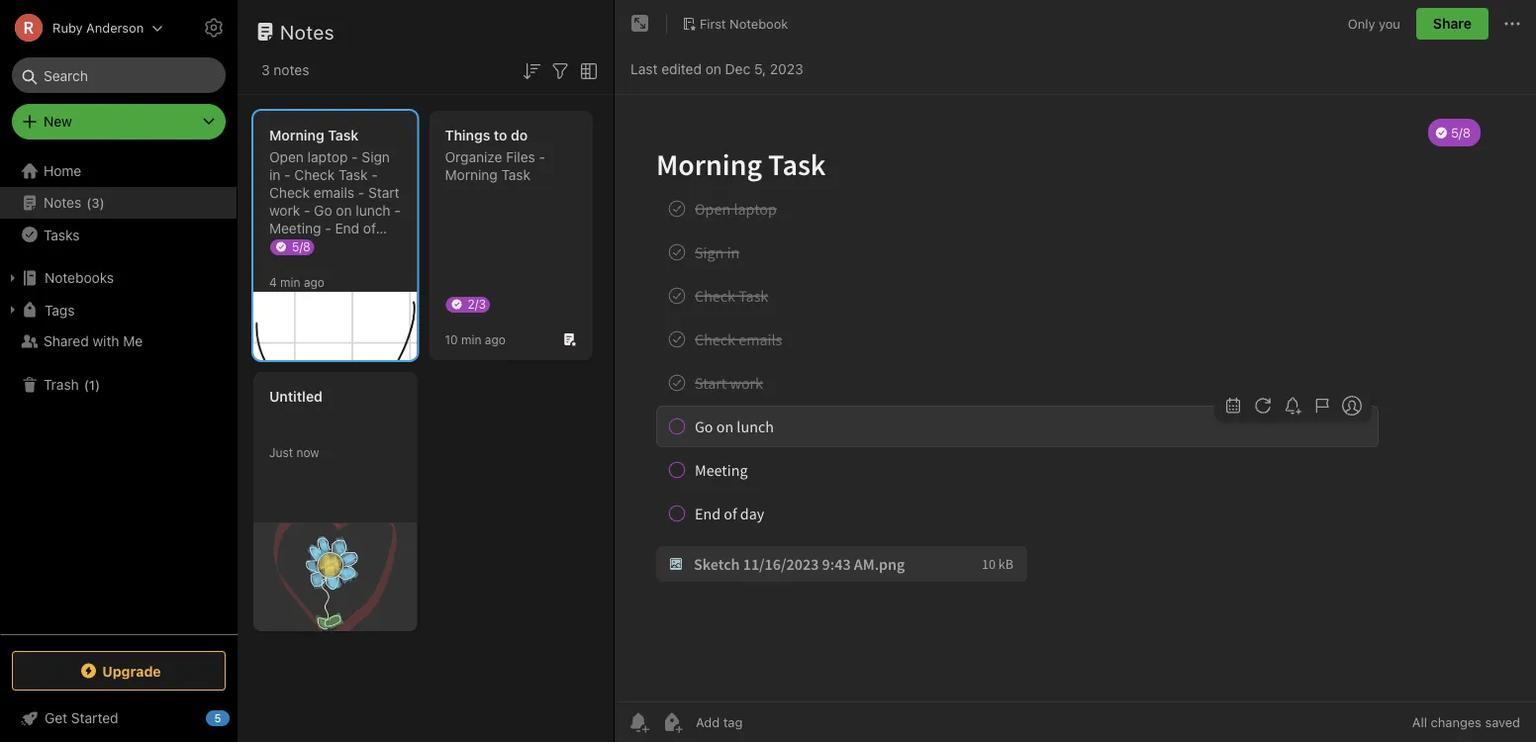 Task type: vqa. For each thing, say whether or not it's contained in the screenshot.
top your
no



Task type: locate. For each thing, give the bounding box(es) containing it.
home link
[[0, 155, 238, 187]]

1 vertical spatial on
[[336, 202, 352, 219]]

1 vertical spatial 3
[[91, 195, 100, 210]]

morning
[[269, 127, 324, 144], [445, 167, 498, 183]]

0 horizontal spatial notes
[[44, 195, 81, 211]]

0 vertical spatial notes
[[280, 20, 335, 43]]

things
[[445, 127, 490, 144]]

0 horizontal spatial on
[[336, 202, 352, 219]]

0 vertical spatial ago
[[304, 275, 325, 289]]

add filters image
[[548, 59, 572, 83]]

5/8
[[292, 240, 311, 253]]

morning task open laptop - sign in - check task - check emails - start work - go on lunch - meeting - end of day
[[269, 127, 401, 254]]

1 vertical spatial thumbnail image
[[253, 524, 417, 632]]

emails
[[314, 185, 354, 201]]

0 horizontal spatial ago
[[304, 275, 325, 289]]

0 vertical spatial thumbnail image
[[253, 292, 417, 360]]

ago
[[304, 275, 325, 289], [485, 333, 506, 346]]

task up "laptop"
[[328, 127, 359, 144]]

notes ( 3 )
[[44, 195, 105, 211]]

trash
[[44, 377, 79, 393]]

upgrade button
[[12, 651, 226, 691]]

notes
[[274, 62, 309, 78]]

tasks
[[44, 226, 80, 243]]

1 horizontal spatial on
[[706, 61, 722, 77]]

trash ( 1 )
[[44, 377, 100, 393]]

on up end
[[336, 202, 352, 219]]

- left sign
[[352, 149, 358, 165]]

1 thumbnail image from the top
[[253, 292, 417, 360]]

Help and Learning task checklist field
[[0, 703, 238, 735]]

tags button
[[0, 294, 237, 326]]

- inside things to do organize files - morning task
[[539, 149, 546, 165]]

3 left the notes
[[261, 62, 270, 78]]

ruby
[[52, 20, 83, 35]]

5
[[214, 712, 221, 725]]

Note Editor text field
[[615, 95, 1536, 702]]

ago down 2/3
[[485, 333, 506, 346]]

untitled
[[269, 389, 323, 405]]

) inside trash ( 1 )
[[95, 377, 100, 392]]

share button
[[1417, 8, 1489, 40]]

3
[[261, 62, 270, 78], [91, 195, 100, 210]]

More actions field
[[1501, 8, 1525, 40]]

None search field
[[26, 57, 212, 93]]

) inside notes ( 3 )
[[100, 195, 105, 210]]

1 horizontal spatial notes
[[280, 20, 335, 43]]

3 down home link
[[91, 195, 100, 210]]

0 horizontal spatial min
[[280, 275, 300, 289]]

1 vertical spatial ago
[[485, 333, 506, 346]]

new
[[44, 113, 72, 130]]

do
[[511, 127, 528, 144]]

1 vertical spatial min
[[461, 333, 482, 346]]

changes
[[1431, 715, 1482, 730]]

just now
[[269, 445, 319, 459]]

tree
[[0, 155, 238, 634]]

0 vertical spatial (
[[86, 195, 91, 210]]

(
[[86, 195, 91, 210], [84, 377, 89, 392]]

0 vertical spatial on
[[706, 61, 722, 77]]

0 horizontal spatial morning
[[269, 127, 324, 144]]

on inside the morning task open laptop - sign in - check task - check emails - start work - go on lunch - meeting - end of day
[[336, 202, 352, 219]]

) down home link
[[100, 195, 105, 210]]

) right trash
[[95, 377, 100, 392]]

first notebook
[[700, 16, 788, 31]]

1 horizontal spatial morning
[[445, 167, 498, 183]]

new button
[[12, 104, 226, 140]]

in
[[269, 167, 280, 183]]

1 horizontal spatial 3
[[261, 62, 270, 78]]

- down start
[[394, 202, 401, 219]]

1 horizontal spatial ago
[[485, 333, 506, 346]]

min right 4
[[280, 275, 300, 289]]

on inside note window element
[[706, 61, 722, 77]]

notebook
[[730, 16, 788, 31]]

only
[[1348, 16, 1376, 31]]

notes up the notes
[[280, 20, 335, 43]]

check up the work
[[269, 185, 310, 201]]

thumbnail image
[[253, 292, 417, 360], [253, 524, 417, 632]]

1 horizontal spatial min
[[461, 333, 482, 346]]

all changes saved
[[1413, 715, 1521, 730]]

1 vertical spatial notes
[[44, 195, 81, 211]]

1
[[89, 377, 95, 392]]

( right trash
[[84, 377, 89, 392]]

share
[[1433, 15, 1472, 32]]

day
[[269, 238, 292, 254]]

task
[[328, 127, 359, 144], [339, 167, 368, 183], [501, 167, 531, 183]]

0 vertical spatial )
[[100, 195, 105, 210]]

notes
[[280, 20, 335, 43], [44, 195, 81, 211]]

expand notebooks image
[[5, 270, 21, 286]]

2023
[[770, 61, 804, 77]]

3 notes
[[261, 62, 309, 78]]

1 vertical spatial morning
[[445, 167, 498, 183]]

get started
[[45, 710, 118, 727]]

min
[[280, 275, 300, 289], [461, 333, 482, 346]]

Account field
[[0, 8, 164, 48]]

) for notes
[[100, 195, 105, 210]]

0 vertical spatial min
[[280, 275, 300, 289]]

1 vertical spatial )
[[95, 377, 100, 392]]

morning up open
[[269, 127, 324, 144]]

notebooks
[[45, 270, 114, 286]]

min right "10"
[[461, 333, 482, 346]]

( down home link
[[86, 195, 91, 210]]

work
[[269, 202, 300, 219]]

- right the in
[[284, 167, 291, 183]]

on left dec
[[706, 61, 722, 77]]

task down files at top
[[501, 167, 531, 183]]

-
[[352, 149, 358, 165], [539, 149, 546, 165], [284, 167, 291, 183], [372, 167, 378, 183], [358, 185, 365, 201], [304, 202, 310, 219], [394, 202, 401, 219], [325, 220, 331, 237]]

check down "laptop"
[[294, 167, 335, 183]]

Add filters field
[[548, 57, 572, 83]]

shared with me link
[[0, 326, 237, 357]]

10 min ago
[[445, 333, 506, 346]]

( inside notes ( 3 )
[[86, 195, 91, 210]]

0 horizontal spatial 3
[[91, 195, 100, 210]]

- left go
[[304, 202, 310, 219]]

1 vertical spatial (
[[84, 377, 89, 392]]

notes down home
[[44, 195, 81, 211]]

0 vertical spatial morning
[[269, 127, 324, 144]]

me
[[123, 333, 143, 349]]

on
[[706, 61, 722, 77], [336, 202, 352, 219]]

4
[[269, 275, 277, 289]]

ago down 5/8
[[304, 275, 325, 289]]

started
[[71, 710, 118, 727]]

notes inside tree
[[44, 195, 81, 211]]

home
[[44, 163, 81, 179]]

( inside trash ( 1 )
[[84, 377, 89, 392]]

now
[[296, 445, 319, 459]]

- down sign
[[372, 167, 378, 183]]

min for 4
[[280, 275, 300, 289]]

check
[[294, 167, 335, 183], [269, 185, 310, 201]]

you
[[1379, 16, 1401, 31]]

)
[[100, 195, 105, 210], [95, 377, 100, 392]]

expand tags image
[[5, 302, 21, 318]]

meeting
[[269, 220, 321, 237]]

only you
[[1348, 16, 1401, 31]]

tags
[[45, 302, 75, 318]]

morning down "organize"
[[445, 167, 498, 183]]

10
[[445, 333, 458, 346]]

- right files at top
[[539, 149, 546, 165]]



Task type: describe. For each thing, give the bounding box(es) containing it.
( for trash
[[84, 377, 89, 392]]

sign
[[362, 149, 390, 165]]

last edited on dec 5, 2023
[[631, 61, 804, 77]]

dec
[[725, 61, 751, 77]]

more actions image
[[1501, 12, 1525, 36]]

0 vertical spatial check
[[294, 167, 335, 183]]

shared with me
[[44, 333, 143, 349]]

start
[[368, 185, 400, 201]]

of
[[363, 220, 376, 237]]

- down go
[[325, 220, 331, 237]]

min for 10
[[461, 333, 482, 346]]

notebooks link
[[0, 262, 237, 294]]

upgrade
[[102, 663, 161, 679]]

notes for notes ( 3 )
[[44, 195, 81, 211]]

ruby anderson
[[52, 20, 144, 35]]

task up emails
[[339, 167, 368, 183]]

1 vertical spatial check
[[269, 185, 310, 201]]

- up lunch
[[358, 185, 365, 201]]

first
[[700, 16, 726, 31]]

just
[[269, 445, 293, 459]]

) for trash
[[95, 377, 100, 392]]

laptop
[[308, 149, 348, 165]]

with
[[93, 333, 119, 349]]

anderson
[[86, 20, 144, 35]]

ago for 4 min ago
[[304, 275, 325, 289]]

morning inside things to do organize files - morning task
[[445, 167, 498, 183]]

first notebook button
[[675, 10, 795, 38]]

lunch
[[356, 202, 391, 219]]

end
[[335, 220, 359, 237]]

settings image
[[202, 16, 226, 40]]

View options field
[[572, 57, 601, 83]]

add a reminder image
[[627, 711, 650, 735]]

organize
[[445, 149, 502, 165]]

expand note image
[[629, 12, 652, 36]]

3 inside notes ( 3 )
[[91, 195, 100, 210]]

2 thumbnail image from the top
[[253, 524, 417, 632]]

task inside things to do organize files - morning task
[[501, 167, 531, 183]]

all
[[1413, 715, 1428, 730]]

Search text field
[[26, 57, 212, 93]]

shared
[[44, 333, 89, 349]]

saved
[[1485, 715, 1521, 730]]

4 min ago
[[269, 275, 325, 289]]

( for notes
[[86, 195, 91, 210]]

things to do organize files - morning task
[[445, 127, 546, 183]]

click to collapse image
[[230, 706, 245, 730]]

5,
[[754, 61, 766, 77]]

last
[[631, 61, 658, 77]]

note window element
[[615, 0, 1536, 742]]

files
[[506, 149, 535, 165]]

morning inside the morning task open laptop - sign in - check task - check emails - start work - go on lunch - meeting - end of day
[[269, 127, 324, 144]]

Sort options field
[[520, 57, 543, 83]]

to
[[494, 127, 507, 144]]

ago for 10 min ago
[[485, 333, 506, 346]]

get
[[45, 710, 67, 727]]

tree containing home
[[0, 155, 238, 634]]

notes for notes
[[280, 20, 335, 43]]

edited
[[661, 61, 702, 77]]

Add tag field
[[694, 714, 842, 731]]

add tag image
[[660, 711, 684, 735]]

tasks button
[[0, 219, 237, 250]]

2/3
[[468, 297, 486, 311]]

go
[[314, 202, 332, 219]]

0 vertical spatial 3
[[261, 62, 270, 78]]

open
[[269, 149, 304, 165]]



